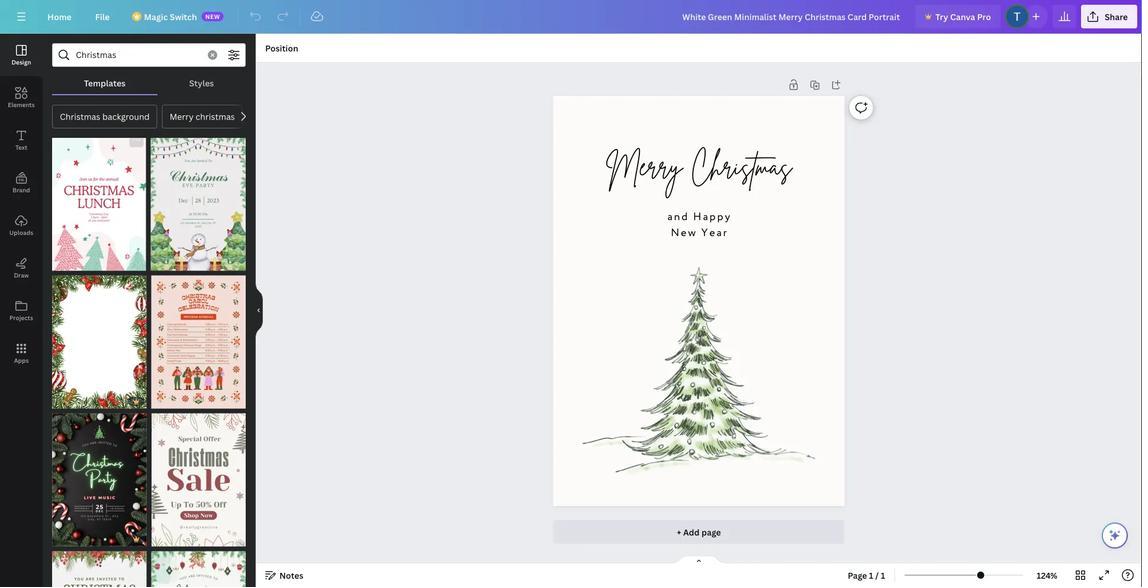 Task type: describe. For each thing, give the bounding box(es) containing it.
new
[[671, 225, 698, 241]]

brand button
[[0, 162, 43, 204]]

file
[[95, 11, 110, 22]]

pro
[[978, 11, 992, 22]]

styles
[[189, 77, 214, 89]]

hide image
[[255, 282, 263, 339]]

try canva pro
[[936, 11, 992, 22]]

text
[[15, 143, 27, 151]]

design
[[12, 58, 31, 66]]

happy
[[694, 209, 732, 225]]

uploads
[[9, 229, 33, 237]]

christmas
[[196, 111, 235, 122]]

red and green illustrative christmas event poster image
[[52, 138, 146, 271]]

projects
[[9, 314, 33, 322]]

christmas inside button
[[60, 111, 100, 122]]

red and green festive christmas page border group
[[52, 269, 147, 409]]

styles button
[[157, 72, 246, 94]]

christmas background
[[60, 111, 150, 122]]

and
[[668, 209, 690, 225]]

and happy new year
[[668, 209, 732, 241]]

apps
[[14, 357, 29, 365]]

switch
[[170, 11, 197, 22]]

orange green floral christmas carol celebration program group
[[151, 269, 246, 409]]

christmas background button
[[52, 105, 157, 129]]

page
[[848, 570, 868, 581]]

1 1 from the left
[[870, 570, 874, 581]]

page
[[702, 527, 721, 538]]

green watercolor christmas party poster group
[[52, 545, 147, 588]]

124% button
[[1028, 566, 1067, 585]]

home link
[[38, 5, 81, 28]]

share
[[1105, 11, 1129, 22]]

magic switch
[[144, 11, 197, 22]]

green and grey modern christmas eve party poster image
[[151, 138, 246, 271]]

draw button
[[0, 247, 43, 290]]

position
[[265, 42, 298, 54]]

canva
[[951, 11, 976, 22]]

elements button
[[0, 76, 43, 119]]

try
[[936, 11, 949, 22]]

home
[[47, 11, 72, 22]]

124%
[[1037, 570, 1058, 581]]

2 1 from the left
[[881, 570, 886, 581]]

design button
[[0, 34, 43, 76]]

+
[[677, 527, 682, 538]]

green and grey modern christmas eve party poster group
[[151, 131, 246, 271]]

/
[[876, 570, 879, 581]]



Task type: vqa. For each thing, say whether or not it's contained in the screenshot.
Green Watercolor Christmas Party Poster group
yes



Task type: locate. For each thing, give the bounding box(es) containing it.
main menu bar
[[0, 0, 1143, 34]]

merry for merry christmas
[[606, 148, 683, 185]]

merry for merry christmas
[[170, 111, 194, 122]]

1 vertical spatial merry
[[606, 148, 683, 185]]

new
[[205, 12, 220, 20]]

templates button
[[52, 72, 157, 94]]

position button
[[261, 39, 303, 57]]

notes button
[[261, 566, 308, 585]]

share button
[[1082, 5, 1138, 28]]

red and gray minimalist christmas sale poster image
[[152, 414, 246, 547]]

1 horizontal spatial christmas
[[691, 148, 792, 185]]

projects button
[[0, 290, 43, 332]]

green red modern christmas party poster image
[[151, 552, 246, 588]]

1 horizontal spatial 1
[[881, 570, 886, 581]]

+ add page
[[677, 527, 721, 538]]

christmas up happy
[[691, 148, 792, 185]]

templates
[[84, 77, 126, 89]]

orange green floral christmas carol celebration program image
[[151, 276, 246, 409]]

page 1 / 1
[[848, 570, 886, 581]]

green watercolor christmas party poster image
[[52, 552, 147, 588]]

try canva pro button
[[916, 5, 1001, 28]]

1 horizontal spatial merry
[[606, 148, 683, 185]]

brand
[[13, 186, 30, 194]]

christmas down templates
[[60, 111, 100, 122]]

0 vertical spatial christmas
[[60, 111, 100, 122]]

apps button
[[0, 332, 43, 375]]

red and green illustrative christmas event poster group
[[52, 131, 146, 271]]

0 horizontal spatial merry
[[170, 111, 194, 122]]

draw
[[14, 271, 29, 279]]

red and gray minimalist christmas sale poster group
[[152, 407, 246, 547]]

black green modern christmas party virtual invitation group
[[52, 407, 147, 547]]

canva assistant image
[[1108, 529, 1123, 543]]

merry christmas button
[[162, 105, 243, 129]]

merry inside button
[[170, 111, 194, 122]]

side panel tab list
[[0, 34, 43, 375]]

black green modern christmas party virtual invitation image
[[52, 414, 147, 547]]

merry
[[170, 111, 194, 122], [606, 148, 683, 185]]

file button
[[86, 5, 119, 28]]

0 horizontal spatial 1
[[870, 570, 874, 581]]

0 vertical spatial merry
[[170, 111, 194, 122]]

green red modern christmas party poster group
[[151, 545, 246, 588]]

+ add page button
[[554, 521, 845, 544]]

uploads button
[[0, 204, 43, 247]]

text button
[[0, 119, 43, 162]]

christmas
[[60, 111, 100, 122], [691, 148, 792, 185]]

magic
[[144, 11, 168, 22]]

merry christmas
[[606, 148, 792, 185]]

1 vertical spatial christmas
[[691, 148, 792, 185]]

year
[[702, 225, 729, 241]]

background
[[102, 111, 150, 122]]

0 horizontal spatial christmas
[[60, 111, 100, 122]]

show pages image
[[671, 556, 728, 565]]

Design title text field
[[673, 5, 911, 28]]

red and green festive christmas page border image
[[52, 276, 147, 409]]

add
[[684, 527, 700, 538]]

1
[[870, 570, 874, 581], [881, 570, 886, 581]]

notes
[[280, 570, 304, 581]]

merry christmas
[[170, 111, 235, 122]]

1 left /
[[870, 570, 874, 581]]

1 right /
[[881, 570, 886, 581]]

elements
[[8, 101, 35, 109]]

Search Card (105 x 148 mm) templates search field
[[76, 44, 201, 66]]



